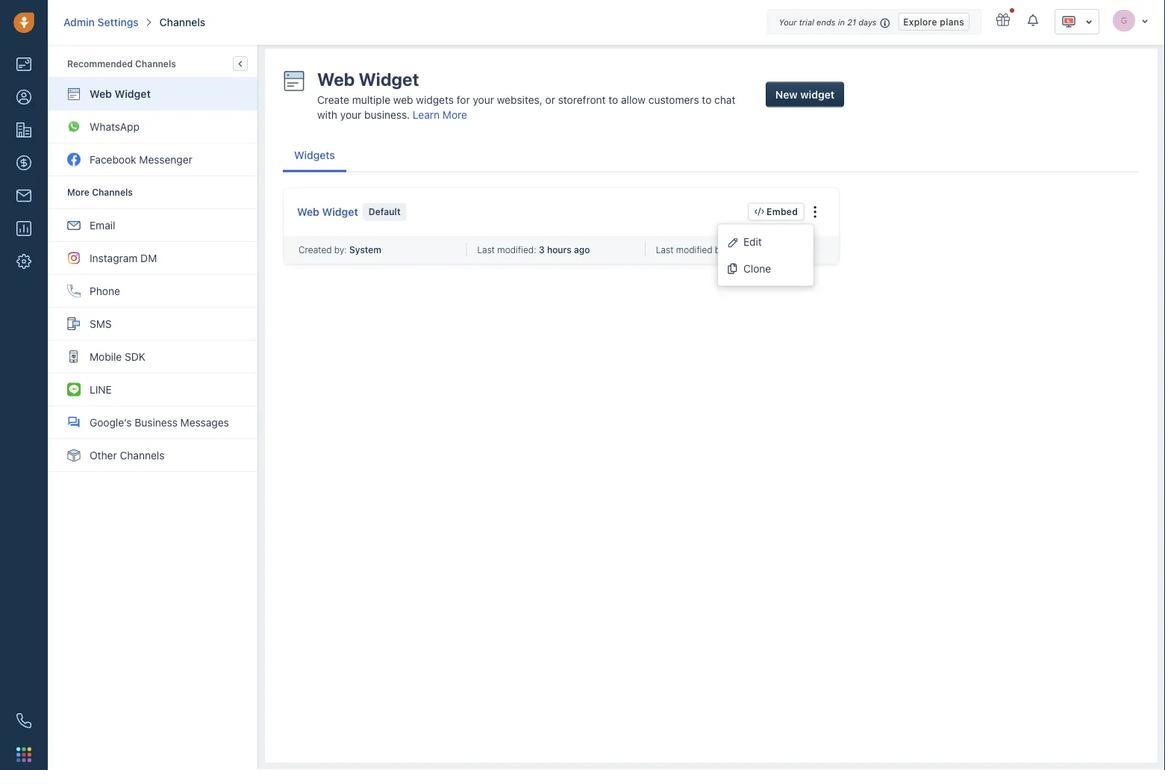 Task type: locate. For each thing, give the bounding box(es) containing it.
widget down recommended channels
[[115, 88, 151, 100]]

ends
[[817, 18, 836, 27]]

menu
[[718, 224, 815, 287]]

widget
[[359, 69, 419, 90], [115, 88, 151, 100], [322, 205, 358, 218]]

dm
[[141, 252, 157, 264]]

channels right settings
[[160, 16, 206, 28]]

1 to from the left
[[609, 94, 619, 106]]

chat
[[715, 94, 736, 106]]

0 horizontal spatial to
[[609, 94, 619, 106]]

1 last from the left
[[478, 244, 495, 255]]

embed
[[767, 207, 799, 217]]

widgets
[[416, 94, 454, 106]]

last
[[478, 244, 495, 255], [656, 244, 674, 255]]

3
[[539, 244, 545, 255]]

widget up created by : system at the left top of the page
[[322, 205, 358, 218]]

learn more link
[[413, 108, 468, 121]]

sms link
[[49, 308, 258, 341]]

2 horizontal spatial widget
[[359, 69, 419, 90]]

other
[[90, 449, 117, 461]]

1 horizontal spatial last
[[656, 244, 674, 255]]

2 vertical spatial channels
[[120, 449, 165, 461]]

web up created
[[297, 205, 320, 218]]

ic_arrow_down image
[[1142, 16, 1149, 25]]

system
[[350, 244, 382, 255], [730, 244, 763, 255]]

other channels link
[[49, 439, 258, 472]]

channels down google's business messages link
[[120, 449, 165, 461]]

web
[[317, 69, 355, 90], [90, 88, 112, 100], [297, 205, 320, 218]]

channels
[[160, 16, 206, 28], [135, 58, 176, 69], [120, 449, 165, 461]]

widget up web
[[359, 69, 419, 90]]

your right for
[[473, 94, 494, 106]]

modified
[[676, 244, 713, 255]]

0 horizontal spatial web widget link
[[49, 78, 258, 111]]

whatsapp
[[90, 120, 140, 133]]

1 horizontal spatial to
[[702, 94, 712, 106]]

2 last from the left
[[656, 244, 674, 255]]

instagram dm link
[[49, 242, 258, 275]]

google's
[[90, 416, 132, 428]]

other channels
[[90, 449, 165, 461]]

to
[[609, 94, 619, 106], [702, 94, 712, 106]]

to left chat
[[702, 94, 712, 106]]

your
[[473, 94, 494, 106], [340, 108, 362, 121]]

your down "create"
[[340, 108, 362, 121]]

customers
[[649, 94, 700, 106]]

0 vertical spatial your
[[473, 94, 494, 106]]

1 system from the left
[[350, 244, 382, 255]]

google's business messages link
[[49, 406, 258, 439]]

facebook messenger
[[90, 153, 193, 165]]

sdk
[[125, 350, 146, 363]]

system right : at the left of page
[[350, 244, 382, 255]]

widgets
[[294, 149, 335, 161]]

messages
[[181, 416, 229, 428]]

1 vertical spatial your
[[340, 108, 362, 121]]

web widget
[[317, 69, 419, 90], [90, 88, 151, 100], [297, 205, 358, 218]]

create multiple web widgets for your websites, or storefront to allow customers to chat with your business.
[[317, 94, 736, 121]]

to left allow
[[609, 94, 619, 106]]

widget
[[801, 88, 835, 100]]

last left modified:
[[478, 244, 495, 255]]

explore plans button
[[899, 13, 970, 31]]

web widget up the 'by'
[[297, 205, 358, 218]]

0 vertical spatial channels
[[160, 16, 206, 28]]

recommended
[[67, 58, 133, 69]]

web widget link down recommended channels
[[49, 78, 258, 111]]

plans
[[941, 16, 965, 27]]

create
[[317, 94, 350, 106]]

learn more
[[413, 108, 468, 121]]

1 vertical spatial channels
[[135, 58, 176, 69]]

more
[[443, 108, 468, 121]]

ic_info_icon image
[[881, 17, 891, 29]]

clone link
[[719, 255, 814, 282]]

web widget link
[[49, 78, 258, 111], [297, 202, 358, 221]]

mobile
[[90, 350, 122, 363]]

1 horizontal spatial system
[[730, 244, 763, 255]]

ic_copy image
[[726, 261, 741, 276]]

channels right recommended
[[135, 58, 176, 69]]

bell regular image
[[1028, 13, 1040, 27]]

web widget up multiple
[[317, 69, 419, 90]]

system up the clone
[[730, 244, 763, 255]]

embed button
[[748, 203, 805, 221]]

2 system from the left
[[730, 244, 763, 255]]

last left the modified
[[656, 244, 674, 255]]

last for last modified by: system
[[656, 244, 674, 255]]

0 horizontal spatial system
[[350, 244, 382, 255]]

mobile sdk link
[[49, 341, 258, 373]]

in
[[838, 18, 845, 27]]

instagram
[[90, 252, 138, 264]]

phone image
[[16, 713, 31, 728]]

email link
[[49, 209, 258, 242]]

web widget link up the 'by'
[[297, 202, 358, 221]]

created
[[299, 244, 332, 255]]

new
[[776, 88, 798, 100]]

explore
[[904, 16, 938, 27]]

0 horizontal spatial your
[[340, 108, 362, 121]]

0 horizontal spatial last
[[478, 244, 495, 255]]

1 vertical spatial web widget link
[[297, 202, 358, 221]]

1 horizontal spatial web widget link
[[297, 202, 358, 221]]

menu containing edit
[[718, 224, 815, 287]]

edit link
[[719, 228, 814, 255]]

modified:
[[498, 244, 537, 255]]

last for last modified: 3 hours ago
[[478, 244, 495, 255]]

web widget down recommended channels
[[90, 88, 151, 100]]



Task type: describe. For each thing, give the bounding box(es) containing it.
freshworks switcher image
[[16, 747, 31, 762]]

for
[[457, 94, 470, 106]]

phone
[[90, 285, 120, 297]]

0 vertical spatial web widget link
[[49, 78, 258, 111]]

admin settings link
[[63, 15, 139, 30]]

with
[[317, 108, 338, 121]]

line link
[[49, 373, 258, 406]]

missing translation "unavailable" for locale "en-us" image
[[1062, 14, 1077, 29]]

facebook messenger link
[[49, 143, 258, 176]]

admin
[[63, 16, 95, 28]]

allow
[[621, 94, 646, 106]]

new widget
[[776, 88, 835, 100]]

storefront
[[558, 94, 606, 106]]

business.
[[365, 108, 410, 121]]

system for last modified by: system
[[730, 244, 763, 255]]

instagram dm
[[90, 252, 157, 264]]

ic_arrow_down image
[[1086, 16, 1093, 27]]

web up "create"
[[317, 69, 355, 90]]

facebook
[[90, 153, 136, 165]]

:
[[345, 244, 347, 255]]

admin settings
[[63, 16, 139, 28]]

websites,
[[497, 94, 543, 106]]

line
[[90, 383, 112, 395]]

web widget inside web widget link
[[90, 88, 151, 100]]

1 horizontal spatial your
[[473, 94, 494, 106]]

system for created by : system
[[350, 244, 382, 255]]

your trial ends in 21 days
[[779, 18, 877, 27]]

by:
[[715, 244, 728, 255]]

channels for other channels
[[120, 449, 165, 461]]

channels for recommended channels
[[135, 58, 176, 69]]

clone
[[744, 262, 772, 275]]

phone element
[[9, 706, 39, 736]]

angle left image
[[239, 58, 242, 69]]

settings
[[98, 16, 139, 28]]

last modified: 3 hours ago
[[478, 244, 590, 255]]

1 horizontal spatial widget
[[322, 205, 358, 218]]

recommended channels
[[67, 58, 176, 69]]

default
[[369, 206, 401, 217]]

0 horizontal spatial widget
[[115, 88, 151, 100]]

email
[[90, 219, 115, 231]]

google's business messages
[[90, 416, 229, 428]]

by
[[334, 244, 345, 255]]

embed image
[[755, 207, 765, 216]]

multiple
[[352, 94, 391, 106]]

phone link
[[49, 275, 258, 308]]

sms
[[90, 317, 112, 330]]

explore plans
[[904, 16, 965, 27]]

messenger
[[139, 153, 193, 165]]

web
[[393, 94, 413, 106]]

mobile sdk
[[90, 350, 146, 363]]

or
[[546, 94, 556, 106]]

edit
[[744, 235, 762, 248]]

trial
[[800, 18, 815, 27]]

hours
[[547, 244, 572, 255]]

widgets link
[[283, 140, 346, 170]]

new widget link
[[766, 82, 845, 107]]

business
[[135, 416, 178, 428]]

whatsapp link
[[49, 111, 258, 143]]

web down recommended
[[90, 88, 112, 100]]

learn
[[413, 108, 440, 121]]

last modified by: system
[[656, 244, 763, 255]]

2 to from the left
[[702, 94, 712, 106]]

days
[[859, 18, 877, 27]]

ago
[[574, 244, 590, 255]]

21
[[848, 18, 857, 27]]

created by : system
[[299, 244, 382, 255]]

your
[[779, 18, 797, 27]]



Task type: vqa. For each thing, say whether or not it's contained in the screenshot.
first - from left
no



